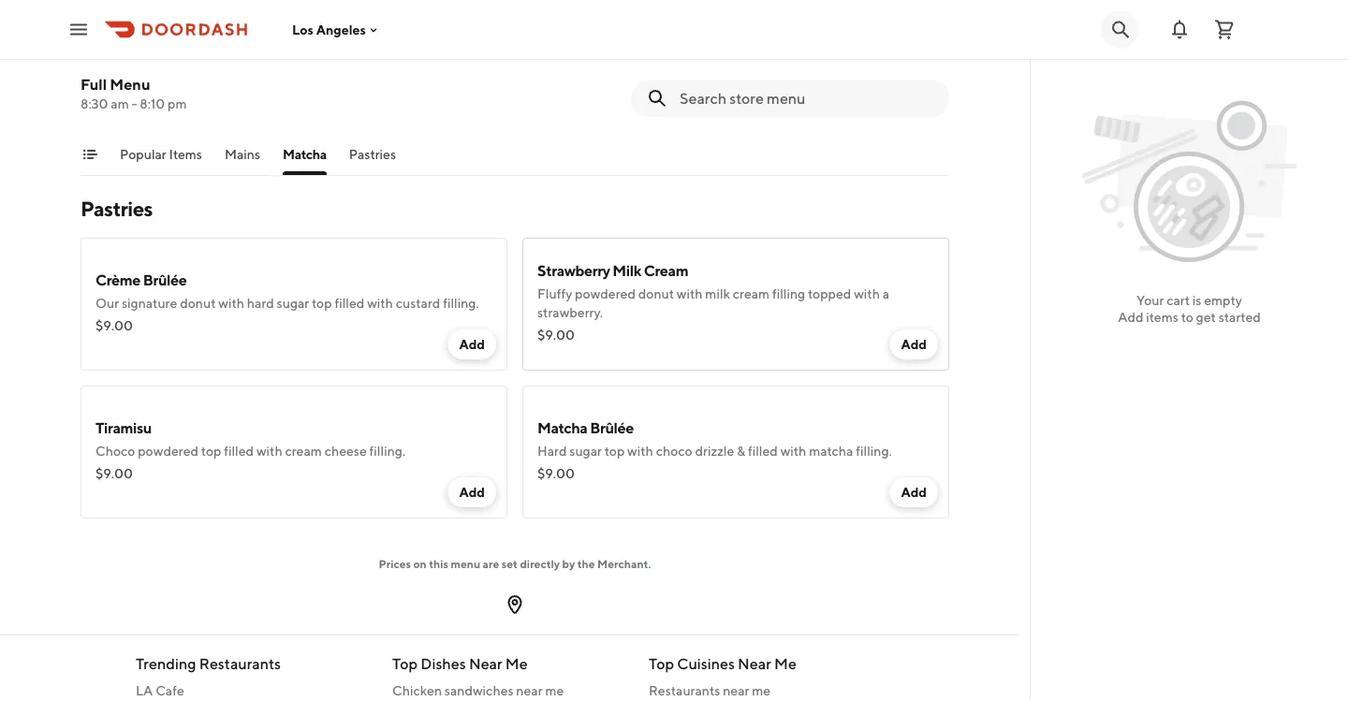Task type: describe. For each thing, give the bounding box(es) containing it.
$9.00 inside strawberry milk cream fluffy powdered donut with milk cream filling topped with a strawberry. $9.00 add
[[538, 327, 575, 343]]

hard
[[247, 295, 274, 311]]

cheese
[[325, 443, 367, 459]]

with left hard
[[218, 295, 244, 311]]

tiramisu choco powdered top filled with cream cheese filling. $9.00 add
[[96, 419, 485, 500]]

matcha for matcha
[[283, 147, 327, 162]]

top for top dishes near me
[[392, 655, 418, 672]]

cafe
[[156, 683, 184, 698]]

notification bell image
[[1169, 18, 1191, 41]]

topped
[[808, 286, 852, 302]]

near for cuisines
[[738, 655, 771, 672]]

filling
[[773, 286, 806, 302]]

me inside restaurants near me link
[[752, 683, 771, 698]]

1 horizontal spatial restaurants
[[649, 683, 720, 698]]

your
[[1137, 293, 1164, 308]]

-
[[132, 96, 137, 111]]

me for top cuisines near me
[[774, 655, 797, 672]]

8:30
[[81, 96, 108, 111]]

add inside your cart is empty add items to get started
[[1118, 310, 1144, 325]]

with left 'milk'
[[677, 286, 703, 302]]

add button for matcha brûlée
[[890, 478, 938, 508]]

me for top dishes near me
[[505, 655, 528, 672]]

am
[[111, 96, 129, 111]]

crème brûlée our signature donut with hard sugar top filled with custard filling. $9.00 add
[[96, 271, 485, 352]]

items
[[169, 147, 202, 162]]

chicken sandwiches near me
[[392, 683, 564, 698]]

add inside tiramisu choco powdered top filled with cream cheese filling. $9.00 add
[[459, 485, 485, 500]]

los angeles
[[292, 22, 366, 37]]

with left the a
[[854, 286, 880, 302]]

near for dishes
[[469, 655, 503, 672]]

2 near from the left
[[723, 683, 750, 698]]

0 items, open order cart image
[[1214, 18, 1236, 41]]

latte
[[148, 52, 183, 70]]

$9.00 inside tiramisu choco powdered top filled with cream cheese filling. $9.00 add
[[96, 466, 133, 481]]

popular items button
[[120, 145, 202, 175]]

powdered inside strawberry milk cream fluffy powdered donut with milk cream filling topped with a strawberry. $9.00 add
[[575, 286, 636, 302]]

.
[[648, 557, 651, 570]]

filled for matcha brûlée
[[748, 443, 778, 459]]

filling. for crème brûlée
[[443, 295, 479, 311]]

0 vertical spatial restaurants
[[199, 655, 281, 672]]

sugar inside crème brûlée our signature donut with hard sugar top filled with custard filling. $9.00 add
[[277, 295, 309, 311]]

add inside matcha brûlée hard sugar top with choco drizzle & filled with matcha filling. $9.00 add
[[901, 485, 927, 500]]

$9.00 inside crème brûlée our signature donut with hard sugar top filled with custard filling. $9.00 add
[[96, 318, 133, 333]]

1 horizontal spatial pastries
[[349, 147, 396, 162]]

top inside crème brûlée our signature donut with hard sugar top filled with custard filling. $9.00 add
[[312, 295, 332, 311]]

directly
[[520, 557, 560, 570]]

the
[[578, 557, 595, 570]]

items
[[1147, 310, 1179, 325]]

la cafe link
[[136, 681, 370, 700]]

strawberry
[[538, 262, 610, 280]]

cream inside strawberry milk cream fluffy powdered donut with milk cream filling topped with a strawberry. $9.00 add
[[733, 286, 770, 302]]

trending restaurants
[[136, 655, 281, 672]]

prices on this menu are set directly by the merchant .
[[379, 557, 651, 570]]

milk
[[613, 262, 641, 280]]

pm
[[168, 96, 187, 111]]

top for top cuisines near me
[[649, 655, 674, 672]]

matcha latte
[[96, 52, 183, 70]]

los angeles button
[[292, 22, 381, 37]]

Item Search search field
[[680, 88, 935, 109]]

get
[[1196, 310, 1216, 325]]

filling. for matcha brûlée
[[856, 443, 892, 459]]

$9.00 inside matcha brûlée hard sugar top with choco drizzle & filled with matcha filling. $9.00 add
[[538, 466, 575, 481]]

la cafe
[[136, 683, 184, 698]]

los
[[292, 22, 314, 37]]

matcha brûlée hard sugar top with choco drizzle & filled with matcha filling. $9.00 add
[[538, 419, 927, 500]]

chicken
[[392, 683, 442, 698]]

brûlée for matcha brûlée
[[590, 419, 634, 437]]

strawberry.
[[538, 305, 603, 320]]

$7.50
[[96, 80, 130, 96]]

trending
[[136, 655, 196, 672]]



Task type: locate. For each thing, give the bounding box(es) containing it.
add inside strawberry milk cream fluffy powdered donut with milk cream filling topped with a strawberry. $9.00 add
[[901, 337, 927, 352]]

sandwiches
[[445, 683, 514, 698]]

fluffy
[[538, 286, 572, 302]]

0 vertical spatial brûlée
[[143, 271, 187, 289]]

1 horizontal spatial donut
[[638, 286, 674, 302]]

1 me from the left
[[505, 655, 528, 672]]

pastries button
[[349, 145, 396, 175]]

with left cheese
[[257, 443, 282, 459]]

full
[[81, 75, 107, 93]]

brûlée
[[143, 271, 187, 289], [590, 419, 634, 437]]

set
[[502, 557, 518, 570]]

custard
[[396, 295, 440, 311]]

on
[[413, 557, 427, 570]]

2 horizontal spatial matcha
[[538, 419, 588, 437]]

matcha right mains
[[283, 147, 327, 162]]

0 horizontal spatial filling.
[[370, 443, 406, 459]]

1 horizontal spatial top
[[312, 295, 332, 311]]

filled inside tiramisu choco powdered top filled with cream cheese filling. $9.00 add
[[224, 443, 254, 459]]

filled inside crème brûlée our signature donut with hard sugar top filled with custard filling. $9.00 add
[[335, 295, 365, 311]]

mains button
[[225, 145, 260, 175]]

top cuisines near me
[[649, 655, 797, 672]]

near up restaurants near me link
[[738, 655, 771, 672]]

1 vertical spatial cream
[[285, 443, 322, 459]]

me right sandwiches
[[545, 683, 564, 698]]

2 horizontal spatial top
[[605, 443, 625, 459]]

add button for crème brûlée
[[448, 330, 496, 360]]

with left matcha
[[781, 443, 807, 459]]

me up restaurants near me link
[[774, 655, 797, 672]]

top dishes near me
[[392, 655, 528, 672]]

1 horizontal spatial filled
[[335, 295, 365, 311]]

1 horizontal spatial me
[[752, 683, 771, 698]]

top
[[312, 295, 332, 311], [201, 443, 221, 459], [605, 443, 625, 459]]

1 horizontal spatial near
[[723, 683, 750, 698]]

restaurants near me link
[[649, 681, 883, 700]]

menu
[[451, 557, 481, 570]]

to
[[1181, 310, 1194, 325]]

near down top cuisines near me
[[723, 683, 750, 698]]

popular
[[120, 147, 166, 162]]

pastries
[[349, 147, 396, 162], [81, 197, 153, 221]]

me down top cuisines near me
[[752, 683, 771, 698]]

0 horizontal spatial filled
[[224, 443, 254, 459]]

show menu categories image
[[82, 147, 97, 162]]

donut
[[638, 286, 674, 302], [180, 295, 216, 311]]

signature
[[122, 295, 177, 311]]

filled
[[335, 295, 365, 311], [224, 443, 254, 459], [748, 443, 778, 459]]

0 vertical spatial pastries
[[349, 147, 396, 162]]

$9.00 down choco
[[96, 466, 133, 481]]

with
[[677, 286, 703, 302], [854, 286, 880, 302], [218, 295, 244, 311], [367, 295, 393, 311], [257, 443, 282, 459], [628, 443, 653, 459], [781, 443, 807, 459]]

me inside "chicken sandwiches near me" link
[[545, 683, 564, 698]]

1 near from the left
[[469, 655, 503, 672]]

0 horizontal spatial top
[[201, 443, 221, 459]]

by
[[562, 557, 575, 570]]

1 horizontal spatial me
[[774, 655, 797, 672]]

0 horizontal spatial matcha
[[96, 52, 146, 70]]

strawberry milk cream fluffy powdered donut with milk cream filling topped with a strawberry. $9.00 add
[[538, 262, 927, 352]]

1 vertical spatial powdered
[[138, 443, 199, 459]]

tiramisu
[[96, 419, 152, 437]]

restaurants
[[199, 655, 281, 672], [649, 683, 720, 698]]

filling. inside matcha brûlée hard sugar top with choco drizzle & filled with matcha filling. $9.00 add
[[856, 443, 892, 459]]

1 near from the left
[[516, 683, 543, 698]]

restaurants near me
[[649, 683, 771, 698]]

full menu 8:30 am - 8:10 pm
[[81, 75, 187, 111]]

2 vertical spatial matcha
[[538, 419, 588, 437]]

open menu image
[[67, 18, 90, 41]]

cream left cheese
[[285, 443, 322, 459]]

$9.00
[[96, 318, 133, 333], [538, 327, 575, 343], [96, 466, 133, 481], [538, 466, 575, 481]]

merchant
[[598, 557, 648, 570]]

$9.00 down strawberry.
[[538, 327, 575, 343]]

restaurants up la cafe link
[[199, 655, 281, 672]]

near right sandwiches
[[516, 683, 543, 698]]

0 horizontal spatial restaurants
[[199, 655, 281, 672]]

0 horizontal spatial me
[[545, 683, 564, 698]]

a
[[883, 286, 890, 302]]

filled for crème brûlée
[[335, 295, 365, 311]]

your cart is empty add items to get started
[[1118, 293, 1261, 325]]

1 horizontal spatial near
[[738, 655, 771, 672]]

near up sandwiches
[[469, 655, 503, 672]]

la
[[136, 683, 153, 698]]

menu
[[110, 75, 150, 93]]

crème
[[96, 271, 140, 289]]

with left custard
[[367, 295, 393, 311]]

filling. inside tiramisu choco powdered top filled with cream cheese filling. $9.00 add
[[370, 443, 406, 459]]

matcha up 'menu'
[[96, 52, 146, 70]]

1 horizontal spatial top
[[649, 655, 674, 672]]

1 vertical spatial restaurants
[[649, 683, 720, 698]]

popular items
[[120, 147, 202, 162]]

our
[[96, 295, 119, 311]]

top inside tiramisu choco powdered top filled with cream cheese filling. $9.00 add
[[201, 443, 221, 459]]

0 vertical spatial sugar
[[277, 295, 309, 311]]

top inside matcha brûlée hard sugar top with choco drizzle & filled with matcha filling. $9.00 add
[[605, 443, 625, 459]]

add button for strawberry milk cream
[[890, 330, 938, 360]]

matcha
[[96, 52, 146, 70], [283, 147, 327, 162], [538, 419, 588, 437]]

drizzle
[[695, 443, 735, 459]]

milk
[[705, 286, 730, 302]]

1 horizontal spatial filling.
[[443, 295, 479, 311]]

matcha up hard
[[538, 419, 588, 437]]

restaurants down cuisines
[[649, 683, 720, 698]]

started
[[1219, 310, 1261, 325]]

are
[[483, 557, 499, 570]]

2 me from the left
[[774, 655, 797, 672]]

sugar
[[277, 295, 309, 311], [570, 443, 602, 459]]

me
[[545, 683, 564, 698], [752, 683, 771, 698]]

this
[[429, 557, 449, 570]]

$9.00 down hard
[[538, 466, 575, 481]]

prices
[[379, 557, 411, 570]]

donut inside strawberry milk cream fluffy powdered donut with milk cream filling topped with a strawberry. $9.00 add
[[638, 286, 674, 302]]

with inside tiramisu choco powdered top filled with cream cheese filling. $9.00 add
[[257, 443, 282, 459]]

donut inside crème brûlée our signature donut with hard sugar top filled with custard filling. $9.00 add
[[180, 295, 216, 311]]

2 near from the left
[[738, 655, 771, 672]]

0 horizontal spatial powdered
[[138, 443, 199, 459]]

1 horizontal spatial powdered
[[575, 286, 636, 302]]

filled inside matcha brûlée hard sugar top with choco drizzle & filled with matcha filling. $9.00 add
[[748, 443, 778, 459]]

2 me from the left
[[752, 683, 771, 698]]

2 horizontal spatial filling.
[[856, 443, 892, 459]]

hard
[[538, 443, 567, 459]]

add inside crème brûlée our signature donut with hard sugar top filled with custard filling. $9.00 add
[[459, 337, 485, 352]]

chicken sandwiches near me link
[[392, 681, 626, 700]]

top
[[392, 655, 418, 672], [649, 655, 674, 672]]

1 top from the left
[[392, 655, 418, 672]]

cuisines
[[677, 655, 735, 672]]

sugar inside matcha brûlée hard sugar top with choco drizzle & filled with matcha filling. $9.00 add
[[570, 443, 602, 459]]

powdered
[[575, 286, 636, 302], [138, 443, 199, 459]]

0 horizontal spatial near
[[469, 655, 503, 672]]

0 horizontal spatial sugar
[[277, 295, 309, 311]]

$9.00 down our
[[96, 318, 133, 333]]

add button
[[448, 330, 496, 360], [890, 330, 938, 360], [448, 478, 496, 508], [890, 478, 938, 508]]

8:10
[[140, 96, 165, 111]]

cart
[[1167, 293, 1190, 308]]

0 horizontal spatial donut
[[180, 295, 216, 311]]

2 top from the left
[[649, 655, 674, 672]]

powdered down milk
[[575, 286, 636, 302]]

cream right 'milk'
[[733, 286, 770, 302]]

filling. inside crème brûlée our signature donut with hard sugar top filled with custard filling. $9.00 add
[[443, 295, 479, 311]]

filling. right cheese
[[370, 443, 406, 459]]

with left choco
[[628, 443, 653, 459]]

0 horizontal spatial me
[[505, 655, 528, 672]]

dishes
[[421, 655, 466, 672]]

filling. right matcha
[[856, 443, 892, 459]]

mains
[[225, 147, 260, 162]]

1 vertical spatial sugar
[[570, 443, 602, 459]]

1 vertical spatial matcha
[[283, 147, 327, 162]]

1 horizontal spatial matcha
[[283, 147, 327, 162]]

powdered down tiramisu
[[138, 443, 199, 459]]

1 vertical spatial pastries
[[81, 197, 153, 221]]

angeles
[[316, 22, 366, 37]]

choco
[[656, 443, 693, 459]]

2 horizontal spatial filled
[[748, 443, 778, 459]]

near
[[516, 683, 543, 698], [723, 683, 750, 698]]

0 vertical spatial cream
[[733, 286, 770, 302]]

top up chicken
[[392, 655, 418, 672]]

1 vertical spatial brûlée
[[590, 419, 634, 437]]

cream
[[644, 262, 688, 280]]

matcha
[[809, 443, 854, 459]]

powdered inside tiramisu choco powdered top filled with cream cheese filling. $9.00 add
[[138, 443, 199, 459]]

0 horizontal spatial top
[[392, 655, 418, 672]]

cream inside tiramisu choco powdered top filled with cream cheese filling. $9.00 add
[[285, 443, 322, 459]]

0 horizontal spatial cream
[[285, 443, 322, 459]]

1 me from the left
[[545, 683, 564, 698]]

is
[[1193, 293, 1202, 308]]

filling.
[[443, 295, 479, 311], [370, 443, 406, 459], [856, 443, 892, 459]]

cream
[[733, 286, 770, 302], [285, 443, 322, 459]]

choco
[[96, 443, 135, 459]]

me up "chicken sandwiches near me" link
[[505, 655, 528, 672]]

0 horizontal spatial pastries
[[81, 197, 153, 221]]

0 vertical spatial powdered
[[575, 286, 636, 302]]

add
[[1118, 310, 1144, 325], [459, 337, 485, 352], [901, 337, 927, 352], [459, 485, 485, 500], [901, 485, 927, 500]]

brûlée for crème brûlée
[[143, 271, 187, 289]]

top left cuisines
[[649, 655, 674, 672]]

brûlée inside crème brûlée our signature donut with hard sugar top filled with custard filling. $9.00 add
[[143, 271, 187, 289]]

matcha inside matcha brûlée hard sugar top with choco drizzle & filled with matcha filling. $9.00 add
[[538, 419, 588, 437]]

matcha for matcha brûlée hard sugar top with choco drizzle & filled with matcha filling. $9.00 add
[[538, 419, 588, 437]]

0 horizontal spatial brûlée
[[143, 271, 187, 289]]

brûlée inside matcha brûlée hard sugar top with choco drizzle & filled with matcha filling. $9.00 add
[[590, 419, 634, 437]]

0 horizontal spatial near
[[516, 683, 543, 698]]

filling. right custard
[[443, 295, 479, 311]]

me
[[505, 655, 528, 672], [774, 655, 797, 672]]

empty
[[1204, 293, 1243, 308]]

1 horizontal spatial sugar
[[570, 443, 602, 459]]

&
[[737, 443, 746, 459]]

donut right "signature"
[[180, 295, 216, 311]]

add button for tiramisu
[[448, 478, 496, 508]]

0 vertical spatial matcha
[[96, 52, 146, 70]]

matcha for matcha latte
[[96, 52, 146, 70]]

1 horizontal spatial brûlée
[[590, 419, 634, 437]]

1 horizontal spatial cream
[[733, 286, 770, 302]]

donut down cream
[[638, 286, 674, 302]]



Task type: vqa. For each thing, say whether or not it's contained in the screenshot.


